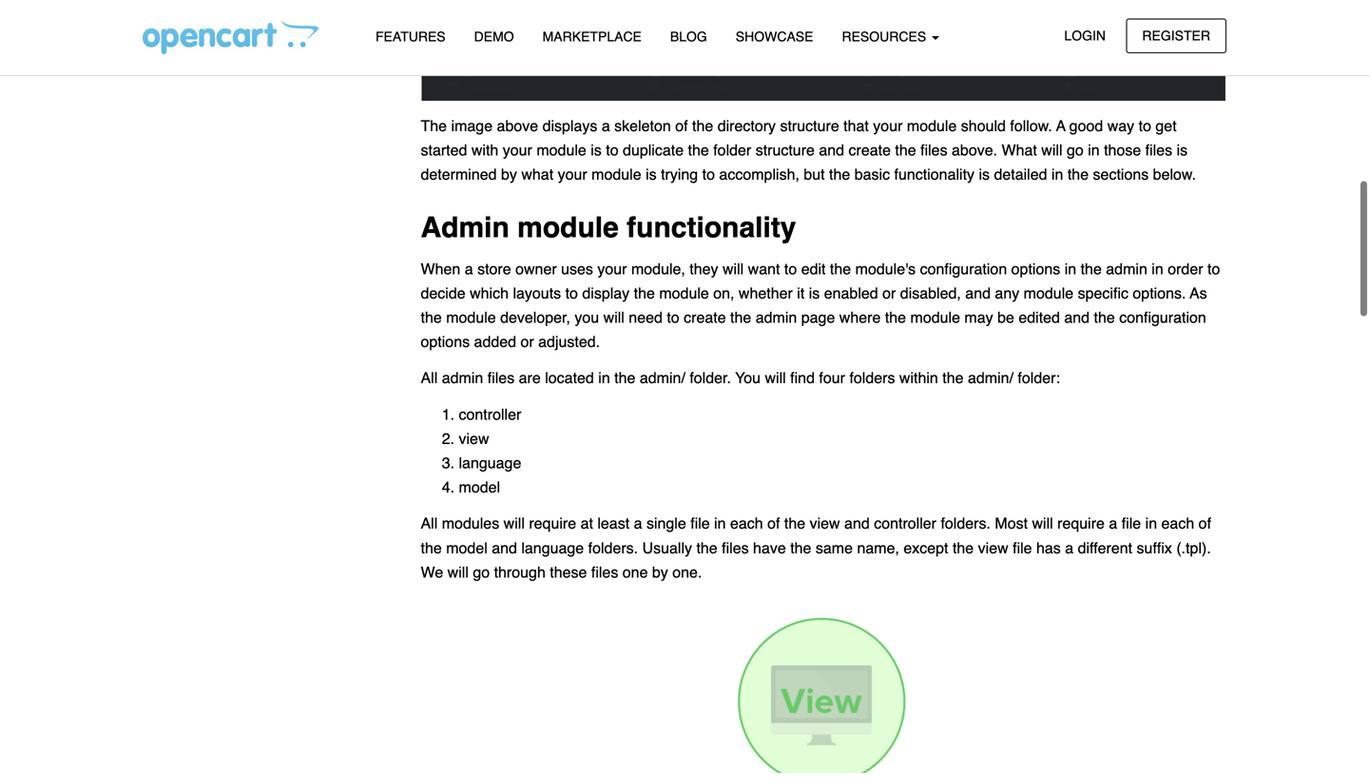 Task type: locate. For each thing, give the bounding box(es) containing it.
files
[[921, 141, 948, 159], [1146, 141, 1173, 159], [488, 369, 515, 387], [722, 539, 749, 557], [592, 564, 619, 581]]

options up any at the right top of page
[[1012, 260, 1061, 278]]

view up modules
[[459, 430, 489, 447]]

options.
[[1133, 284, 1187, 302]]

we
[[421, 564, 444, 581]]

the right but
[[830, 166, 851, 183]]

will up on,
[[723, 260, 744, 278]]

what
[[522, 166, 554, 183]]

all for all admin files are located in the admin/ folder. you will find four folders within the admin/ folder:
[[421, 369, 438, 387]]

configuration
[[920, 260, 1008, 278], [1120, 309, 1207, 326]]

by right the one
[[653, 564, 669, 581]]

single
[[647, 515, 687, 532]]

at
[[581, 515, 594, 532]]

create inside the image above displays a skeleton of the directory structure that your module should follow. a good way to get started with your module is to duplicate the folder structure and create the files above. what will go in those files is determined by what your module is trying to accomplish, but the basic functionality is detailed in the sections below.
[[849, 141, 891, 159]]

will down a
[[1042, 141, 1063, 159]]

0 vertical spatial configuration
[[920, 260, 1008, 278]]

all inside all modules will require at least a single file in each of the view and controller folders. most will require a file in each of the model and language folders. usually the files have the same name, except the view file has a different suffix (.tpl). we will go through these files one by one.
[[421, 515, 438, 532]]

(.tpl).
[[1177, 539, 1212, 557]]

you
[[736, 369, 761, 387]]

1 all from the top
[[421, 369, 438, 387]]

your up display
[[598, 260, 627, 278]]

0 vertical spatial all
[[421, 369, 438, 387]]

added
[[474, 333, 517, 351]]

of up have
[[768, 515, 781, 532]]

showcase link
[[722, 20, 828, 53]]

1 vertical spatial controller
[[874, 515, 937, 532]]

by inside the image above displays a skeleton of the directory structure that your module should follow. a good way to get started with your module is to duplicate the folder structure and create the files above. what will go in those files is determined by what your module is trying to accomplish, but the basic functionality is detailed in the sections below.
[[501, 166, 517, 183]]

1 vertical spatial folders.
[[589, 539, 638, 557]]

all down decide at top
[[421, 369, 438, 387]]

model down modules
[[446, 539, 488, 557]]

admin
[[1107, 260, 1148, 278], [756, 309, 798, 326], [442, 369, 484, 387]]

all left modules
[[421, 515, 438, 532]]

four
[[819, 369, 846, 387]]

1 horizontal spatial view
[[810, 515, 841, 532]]

each up (.tpl).
[[1162, 515, 1195, 532]]

files left the one
[[592, 564, 619, 581]]

files left "are" at left
[[488, 369, 515, 387]]

by inside all modules will require at least a single file in each of the view and controller folders. most will require a file in each of the model and language folders. usually the files have the same name, except the view file has a different suffix (.tpl). we will go through these files one by one.
[[653, 564, 669, 581]]

0 vertical spatial controller
[[459, 406, 522, 423]]

the down on,
[[731, 309, 752, 326]]

above
[[497, 117, 539, 135]]

language up these
[[522, 539, 584, 557]]

1 horizontal spatial require
[[1058, 515, 1105, 532]]

detailed
[[995, 166, 1048, 183]]

will right modules
[[504, 515, 525, 532]]

of
[[676, 117, 688, 135], [768, 515, 781, 532], [1199, 515, 1212, 532]]

require left at
[[529, 515, 577, 532]]

are
[[519, 369, 541, 387]]

1 vertical spatial or
[[521, 333, 534, 351]]

is
[[591, 141, 602, 159], [1177, 141, 1188, 159], [646, 166, 657, 183], [979, 166, 990, 183], [809, 284, 820, 302]]

0 horizontal spatial each
[[731, 515, 764, 532]]

all modules will require at least a single file in each of the view and controller folders. most will require a file in each of the model and language folders. usually the files have the same name, except the view file has a different suffix (.tpl). we will go through these files one by one.
[[421, 515, 1212, 581]]

2 horizontal spatial view
[[979, 539, 1009, 557]]

each up have
[[731, 515, 764, 532]]

1 vertical spatial model
[[446, 539, 488, 557]]

functionality inside the image above displays a skeleton of the directory structure that your module should follow. a good way to get started with your module is to duplicate the folder structure and create the files above. what will go in those files is determined by what your module is trying to accomplish, but the basic functionality is detailed in the sections below.
[[895, 166, 975, 183]]

0 horizontal spatial admin/
[[640, 369, 686, 387]]

0 vertical spatial create
[[849, 141, 891, 159]]

view
[[459, 430, 489, 447], [810, 515, 841, 532], [979, 539, 1009, 557]]

mvcl image
[[421, 596, 1227, 773]]

may
[[965, 309, 994, 326]]

folders.
[[941, 515, 991, 532], [589, 539, 638, 557]]

0 horizontal spatial controller
[[459, 406, 522, 423]]

accomplish,
[[720, 166, 800, 183]]

edit
[[802, 260, 826, 278]]

least
[[598, 515, 630, 532]]

a
[[602, 117, 610, 135], [465, 260, 473, 278], [634, 515, 643, 532], [1110, 515, 1118, 532], [1066, 539, 1074, 557]]

your down above
[[503, 141, 533, 159]]

functionality up the they
[[627, 211, 797, 244]]

directory
[[718, 117, 776, 135]]

of inside the image above displays a skeleton of the directory structure that your module should follow. a good way to get started with your module is to duplicate the folder structure and create the files above. what will go in those files is determined by what your module is trying to accomplish, but the basic functionality is detailed in the sections below.
[[676, 117, 688, 135]]

to
[[1139, 117, 1152, 135], [606, 141, 619, 159], [703, 166, 715, 183], [785, 260, 797, 278], [1208, 260, 1221, 278], [566, 284, 578, 302], [667, 309, 680, 326]]

1 vertical spatial options
[[421, 333, 470, 351]]

started
[[421, 141, 467, 159]]

structure
[[781, 117, 840, 135], [756, 141, 815, 159]]

edited
[[1019, 309, 1061, 326]]

0 horizontal spatial configuration
[[920, 260, 1008, 278]]

file right single
[[691, 515, 710, 532]]

a left store
[[465, 260, 473, 278]]

view up same
[[810, 515, 841, 532]]

of up (.tpl).
[[1199, 515, 1212, 532]]

require
[[529, 515, 577, 532], [1058, 515, 1105, 532]]

that
[[844, 117, 869, 135]]

the up have
[[785, 515, 806, 532]]

what
[[1002, 141, 1038, 159]]

1 vertical spatial admin
[[756, 309, 798, 326]]

1 vertical spatial create
[[684, 309, 726, 326]]

file
[[691, 515, 710, 532], [1122, 515, 1142, 532], [1013, 539, 1033, 557]]

0 vertical spatial structure
[[781, 117, 840, 135]]

marketplace
[[543, 29, 642, 44]]

1 vertical spatial functionality
[[627, 211, 797, 244]]

model up modules
[[459, 479, 500, 496]]

controller up except
[[874, 515, 937, 532]]

and up the name,
[[845, 515, 870, 532]]

when a store owner uses your module, they will want to edit the module's configuration options in the admin in order to decide which layouts to display the module on, whether it is enabled or disabled, and any module specific options. as the module developer, you will need to create the admin page where the module may be edited and the configuration options added or adjusted.
[[421, 260, 1221, 351]]

is right it
[[809, 284, 820, 302]]

1 horizontal spatial each
[[1162, 515, 1195, 532]]

0 vertical spatial functionality
[[895, 166, 975, 183]]

1 vertical spatial go
[[473, 564, 490, 581]]

2 admin/ from the left
[[968, 369, 1014, 387]]

language up modules
[[459, 454, 522, 472]]

0 vertical spatial admin
[[1107, 260, 1148, 278]]

language inside all modules will require at least a single file in each of the view and controller folders. most will require a file in each of the model and language folders. usually the files have the same name, except the view file has a different suffix (.tpl). we will go through these files one by one.
[[522, 539, 584, 557]]

they
[[690, 260, 719, 278]]

create up basic
[[849, 141, 891, 159]]

module down the they
[[660, 284, 709, 302]]

will down display
[[604, 309, 625, 326]]

controller down "are" at left
[[459, 406, 522, 423]]

0 horizontal spatial view
[[459, 430, 489, 447]]

follow.
[[1011, 117, 1053, 135]]

1 horizontal spatial file
[[1013, 539, 1033, 557]]

2 require from the left
[[1058, 515, 1105, 532]]

1 vertical spatial configuration
[[1120, 309, 1207, 326]]

0 horizontal spatial create
[[684, 309, 726, 326]]

specific
[[1078, 284, 1129, 302]]

0 horizontal spatial require
[[529, 515, 577, 532]]

controller inside all modules will require at least a single file in each of the view and controller folders. most will require a file in each of the model and language folders. usually the files have the same name, except the view file has a different suffix (.tpl). we will go through these files one by one.
[[874, 515, 937, 532]]

most
[[995, 515, 1028, 532]]

0 vertical spatial folders.
[[941, 515, 991, 532]]

or down developer,
[[521, 333, 534, 351]]

determined
[[421, 166, 497, 183]]

find
[[791, 369, 815, 387]]

these
[[550, 564, 587, 581]]

order
[[1168, 260, 1204, 278]]

way
[[1108, 117, 1135, 135]]

functionality down above.
[[895, 166, 975, 183]]

model
[[459, 479, 500, 496], [446, 539, 488, 557]]

will left find
[[765, 369, 786, 387]]

view down most
[[979, 539, 1009, 557]]

structure left that
[[781, 117, 840, 135]]

controller
[[459, 406, 522, 423], [874, 515, 937, 532]]

is inside when a store owner uses your module, they will want to edit the module's configuration options in the admin in order to decide which layouts to display the module on, whether it is enabled or disabled, and any module specific options. as the module developer, you will need to create the admin page where the module may be edited and the configuration options added or adjusted.
[[809, 284, 820, 302]]

need
[[629, 309, 663, 326]]

1 horizontal spatial create
[[849, 141, 891, 159]]

is down displays
[[591, 141, 602, 159]]

admin down added
[[442, 369, 484, 387]]

1 horizontal spatial admin/
[[968, 369, 1014, 387]]

will up has
[[1033, 515, 1054, 532]]

folders
[[850, 369, 896, 387]]

the
[[693, 117, 714, 135], [688, 141, 709, 159], [896, 141, 917, 159], [830, 166, 851, 183], [1068, 166, 1089, 183], [830, 260, 852, 278], [1081, 260, 1102, 278], [634, 284, 655, 302], [421, 309, 442, 326], [731, 309, 752, 326], [886, 309, 907, 326], [1095, 309, 1116, 326], [615, 369, 636, 387], [943, 369, 964, 387], [785, 515, 806, 532], [421, 539, 442, 557], [697, 539, 718, 557], [791, 539, 812, 557], [953, 539, 974, 557]]

a up different
[[1110, 515, 1118, 532]]

1 vertical spatial language
[[522, 539, 584, 557]]

1 horizontal spatial functionality
[[895, 166, 975, 183]]

when
[[421, 260, 461, 278]]

1 vertical spatial all
[[421, 515, 438, 532]]

by left what at the left of the page
[[501, 166, 517, 183]]

any
[[995, 284, 1020, 302]]

0 horizontal spatial file
[[691, 515, 710, 532]]

folders. left most
[[941, 515, 991, 532]]

1 horizontal spatial admin
[[756, 309, 798, 326]]

by
[[501, 166, 517, 183], [653, 564, 669, 581]]

a right has
[[1066, 539, 1074, 557]]

is down duplicate
[[646, 166, 657, 183]]

or down module's
[[883, 284, 896, 302]]

the up need
[[634, 284, 655, 302]]

structure up accomplish,
[[756, 141, 815, 159]]

1 horizontal spatial folders.
[[941, 515, 991, 532]]

1 vertical spatial by
[[653, 564, 669, 581]]

on,
[[714, 284, 735, 302]]

features link
[[362, 20, 460, 53]]

admin/
[[640, 369, 686, 387], [968, 369, 1014, 387]]

2 horizontal spatial file
[[1122, 515, 1142, 532]]

1 horizontal spatial options
[[1012, 260, 1061, 278]]

0 horizontal spatial admin
[[442, 369, 484, 387]]

suffix
[[1137, 539, 1173, 557]]

1 horizontal spatial by
[[653, 564, 669, 581]]

file left has
[[1013, 539, 1033, 557]]

to right "trying"
[[703, 166, 715, 183]]

and
[[819, 141, 845, 159], [966, 284, 991, 302], [1065, 309, 1090, 326], [845, 515, 870, 532], [492, 539, 517, 557]]

but
[[804, 166, 825, 183]]

0 horizontal spatial by
[[501, 166, 517, 183]]

the up specific
[[1081, 260, 1102, 278]]

0 horizontal spatial go
[[473, 564, 490, 581]]

the
[[421, 117, 447, 135]]

go left through
[[473, 564, 490, 581]]

your
[[874, 117, 903, 135], [503, 141, 533, 159], [558, 166, 588, 183], [598, 260, 627, 278]]

admin module functionality
[[421, 211, 797, 244]]

configuration up disabled,
[[920, 260, 1008, 278]]

enabled
[[825, 284, 879, 302]]

will inside the image above displays a skeleton of the directory structure that your module should follow. a good way to get started with your module is to duplicate the folder structure and create the files above. what will go in those files is determined by what your module is trying to accomplish, but the basic functionality is detailed in the sections below.
[[1042, 141, 1063, 159]]

require up different
[[1058, 515, 1105, 532]]

0 vertical spatial model
[[459, 479, 500, 496]]

of up duplicate
[[676, 117, 688, 135]]

a right displays
[[602, 117, 610, 135]]

1 horizontal spatial go
[[1067, 141, 1084, 159]]

options down decide at top
[[421, 333, 470, 351]]

2 all from the top
[[421, 515, 438, 532]]

language
[[459, 454, 522, 472], [522, 539, 584, 557]]

to down uses at the top left
[[566, 284, 578, 302]]

1 horizontal spatial or
[[883, 284, 896, 302]]

module down duplicate
[[592, 166, 642, 183]]

be
[[998, 309, 1015, 326]]

admin/ left folder.
[[640, 369, 686, 387]]

1 horizontal spatial controller
[[874, 515, 937, 532]]

a inside when a store owner uses your module, they will want to edit the module's configuration options in the admin in order to decide which layouts to display the module on, whether it is enabled or disabled, and any module specific options. as the module developer, you will need to create the admin page where the module may be edited and the configuration options added or adjusted.
[[465, 260, 473, 278]]

or
[[883, 284, 896, 302], [521, 333, 534, 351]]

all for all modules will require at least a single file in each of the view and controller folders. most will require a file in each of the model and language folders. usually the files have the same name, except the view file has a different suffix (.tpl). we will go through these files one by one.
[[421, 515, 438, 532]]

0 vertical spatial by
[[501, 166, 517, 183]]

configuration down options.
[[1120, 309, 1207, 326]]

and up but
[[819, 141, 845, 159]]

folders. down least
[[589, 539, 638, 557]]

go down good
[[1067, 141, 1084, 159]]

0 vertical spatial view
[[459, 430, 489, 447]]

the image above displays a skeleton of the directory structure that your module should follow. a good way to get started with your module is to duplicate the folder structure and create the files above. what will go in those files is determined by what your module is trying to accomplish, but the basic functionality is detailed in the sections below.
[[421, 117, 1197, 183]]

0 horizontal spatial of
[[676, 117, 688, 135]]

0 vertical spatial go
[[1067, 141, 1084, 159]]

sections
[[1094, 166, 1149, 183]]

admin down whether
[[756, 309, 798, 326]]



Task type: describe. For each thing, give the bounding box(es) containing it.
opencart - open source shopping cart solution image
[[143, 20, 319, 54]]

a right least
[[634, 515, 643, 532]]

0 horizontal spatial folders.
[[589, 539, 638, 557]]

has
[[1037, 539, 1061, 557]]

whether
[[739, 284, 793, 302]]

features
[[376, 29, 446, 44]]

admin
[[421, 211, 510, 244]]

controller inside controller view language model
[[459, 406, 522, 423]]

and up the 'may'
[[966, 284, 991, 302]]

demo
[[474, 29, 514, 44]]

modules
[[442, 515, 500, 532]]

which
[[470, 284, 509, 302]]

resources link
[[828, 20, 954, 53]]

have
[[753, 539, 786, 557]]

image
[[451, 117, 493, 135]]

usually
[[643, 539, 693, 557]]

those
[[1105, 141, 1142, 159]]

the left sections
[[1068, 166, 1089, 183]]

2 vertical spatial admin
[[442, 369, 484, 387]]

a
[[1057, 117, 1066, 135]]

to down skeleton
[[606, 141, 619, 159]]

module,
[[632, 260, 686, 278]]

is down above.
[[979, 166, 990, 183]]

1 require from the left
[[529, 515, 577, 532]]

decide
[[421, 284, 466, 302]]

through
[[494, 564, 546, 581]]

2 vertical spatial view
[[979, 539, 1009, 557]]

where
[[840, 309, 881, 326]]

above.
[[952, 141, 998, 159]]

2 each from the left
[[1162, 515, 1195, 532]]

the right where
[[886, 309, 907, 326]]

files down get
[[1146, 141, 1173, 159]]

the right have
[[791, 539, 812, 557]]

login link
[[1049, 19, 1123, 53]]

module down disabled,
[[911, 309, 961, 326]]

1 admin/ from the left
[[640, 369, 686, 387]]

files left have
[[722, 539, 749, 557]]

go inside all modules will require at least a single file in each of the view and controller folders. most will require a file in each of the model and language folders. usually the files have the same name, except the view file has a different suffix (.tpl). we will go through these files one by one.
[[473, 564, 490, 581]]

developer,
[[500, 309, 571, 326]]

model inside controller view language model
[[459, 479, 500, 496]]

the right the located
[[615, 369, 636, 387]]

blog link
[[656, 20, 722, 53]]

and down specific
[[1065, 309, 1090, 326]]

folder
[[714, 141, 752, 159]]

display
[[583, 284, 630, 302]]

0 vertical spatial or
[[883, 284, 896, 302]]

register
[[1143, 28, 1211, 43]]

1 each from the left
[[731, 515, 764, 532]]

located
[[545, 369, 594, 387]]

displays
[[543, 117, 598, 135]]

the right except
[[953, 539, 974, 557]]

0 horizontal spatial or
[[521, 333, 534, 351]]

module down which
[[446, 309, 496, 326]]

your inside when a store owner uses your module, they will want to edit the module's configuration options in the admin in order to decide which layouts to display the module on, whether it is enabled or disabled, and any module specific options. as the module developer, you will need to create the admin page where the module may be edited and the configuration options added or adjusted.
[[598, 260, 627, 278]]

owner
[[516, 260, 557, 278]]

basic
[[855, 166, 891, 183]]

as
[[1191, 284, 1208, 302]]

1 vertical spatial structure
[[756, 141, 815, 159]]

1 vertical spatial view
[[810, 515, 841, 532]]

and inside the image above displays a skeleton of the directory structure that your module should follow. a good way to get started with your module is to duplicate the folder structure and create the files above. what will go in those files is determined by what your module is trying to accomplish, but the basic functionality is detailed in the sections below.
[[819, 141, 845, 159]]

store
[[478, 260, 511, 278]]

a inside the image above displays a skeleton of the directory structure that your module should follow. a good way to get started with your module is to duplicate the folder structure and create the files above. what will go in those files is determined by what your module is trying to accomplish, but the basic functionality is detailed in the sections below.
[[602, 117, 610, 135]]

your right that
[[874, 117, 903, 135]]

1 horizontal spatial configuration
[[1120, 309, 1207, 326]]

folder.
[[690, 369, 731, 387]]

layouts
[[513, 284, 561, 302]]

is up below.
[[1177, 141, 1188, 159]]

the up one.
[[697, 539, 718, 557]]

it
[[797, 284, 805, 302]]

uses
[[561, 260, 594, 278]]

marketplace link
[[529, 20, 656, 53]]

page
[[802, 309, 836, 326]]

0 horizontal spatial options
[[421, 333, 470, 351]]

to right need
[[667, 309, 680, 326]]

all admin files are located in the admin/ folder. you will find four folders within the admin/ folder:
[[421, 369, 1061, 387]]

module up above.
[[907, 117, 957, 135]]

2 horizontal spatial admin
[[1107, 260, 1148, 278]]

login
[[1065, 28, 1106, 43]]

with
[[472, 141, 499, 159]]

resources
[[842, 29, 930, 44]]

0 vertical spatial options
[[1012, 260, 1061, 278]]

module up the edited
[[1024, 284, 1074, 302]]

files left above.
[[921, 141, 948, 159]]

different
[[1078, 539, 1133, 557]]

skeleton
[[615, 117, 671, 135]]

2 horizontal spatial of
[[1199, 515, 1212, 532]]

folder:
[[1018, 369, 1061, 387]]

should
[[962, 117, 1006, 135]]

the down specific
[[1095, 309, 1116, 326]]

adjusted.
[[539, 333, 600, 351]]

below.
[[1154, 166, 1197, 183]]

to right order
[[1208, 260, 1221, 278]]

module's
[[856, 260, 916, 278]]

demo link
[[460, 20, 529, 53]]

will right the we
[[448, 564, 469, 581]]

0 vertical spatial language
[[459, 454, 522, 472]]

same
[[816, 539, 853, 557]]

view inside controller view language model
[[459, 430, 489, 447]]

register link
[[1127, 19, 1227, 53]]

your right what at the left of the page
[[558, 166, 588, 183]]

and up through
[[492, 539, 517, 557]]

the up the we
[[421, 539, 442, 557]]

create inside when a store owner uses your module, they will want to edit the module's configuration options in the admin in order to decide which layouts to display the module on, whether it is enabled or disabled, and any module specific options. as the module developer, you will need to create the admin page where the module may be edited and the configuration options added or adjusted.
[[684, 309, 726, 326]]

model inside all modules will require at least a single file in each of the view and controller folders. most will require a file in each of the model and language folders. usually the files have the same name, except the view file has a different suffix (.tpl). we will go through these files one by one.
[[446, 539, 488, 557]]

name,
[[858, 539, 900, 557]]

showcase
[[736, 29, 814, 44]]

the up "trying"
[[688, 141, 709, 159]]

the left above.
[[896, 141, 917, 159]]

the up enabled
[[830, 260, 852, 278]]

1 horizontal spatial of
[[768, 515, 781, 532]]

to left edit
[[785, 260, 797, 278]]

duplicate
[[623, 141, 684, 159]]

one.
[[673, 564, 702, 581]]

to left get
[[1139, 117, 1152, 135]]

file struct image
[[421, 0, 1227, 102]]

one
[[623, 564, 648, 581]]

the down decide at top
[[421, 309, 442, 326]]

within
[[900, 369, 939, 387]]

you
[[575, 309, 600, 326]]

the up 'folder'
[[693, 117, 714, 135]]

the right 'within'
[[943, 369, 964, 387]]

0 horizontal spatial functionality
[[627, 211, 797, 244]]

blog
[[671, 29, 708, 44]]

go inside the image above displays a skeleton of the directory structure that your module should follow. a good way to get started with your module is to duplicate the folder structure and create the files above. what will go in those files is determined by what your module is trying to accomplish, but the basic functionality is detailed in the sections below.
[[1067, 141, 1084, 159]]

get
[[1156, 117, 1177, 135]]

module up uses at the top left
[[518, 211, 619, 244]]

good
[[1070, 117, 1104, 135]]

module down displays
[[537, 141, 587, 159]]

controller view language model
[[459, 406, 522, 496]]



Task type: vqa. For each thing, say whether or not it's contained in the screenshot.
FAQs
no



